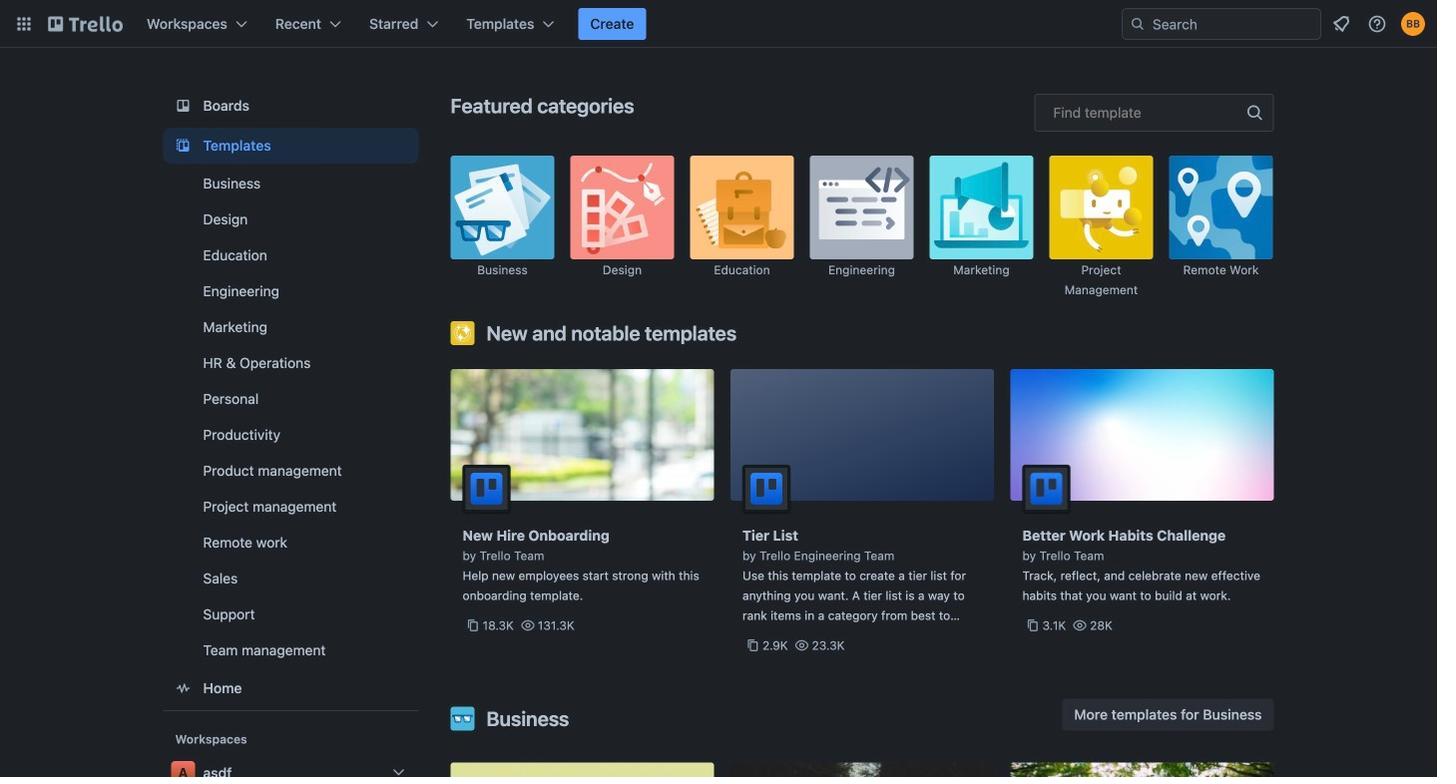 Task type: vqa. For each thing, say whether or not it's contained in the screenshot.
Business Icon
yes



Task type: locate. For each thing, give the bounding box(es) containing it.
1 horizontal spatial trello team image
[[1023, 465, 1071, 513]]

education icon image
[[690, 156, 794, 260]]

0 vertical spatial business icon image
[[451, 156, 555, 260]]

business icon image
[[451, 156, 555, 260], [451, 707, 475, 731]]

remote work icon image
[[1170, 156, 1273, 260]]

marketing icon image
[[930, 156, 1034, 260]]

1 business icon image from the top
[[451, 156, 555, 260]]

2 business icon image from the top
[[451, 707, 475, 731]]

1 trello team image from the left
[[463, 465, 511, 513]]

1 vertical spatial business icon image
[[451, 707, 475, 731]]

trello team image
[[463, 465, 511, 513], [1023, 465, 1071, 513]]

None field
[[1035, 94, 1274, 132]]

board image
[[171, 94, 195, 118]]

0 horizontal spatial trello team image
[[463, 465, 511, 513]]

home image
[[171, 677, 195, 701]]

0 notifications image
[[1330, 12, 1354, 36]]



Task type: describe. For each thing, give the bounding box(es) containing it.
primary element
[[0, 0, 1438, 48]]

trello engineering team image
[[743, 465, 791, 513]]

open information menu image
[[1368, 14, 1388, 34]]

design icon image
[[571, 156, 674, 260]]

engineering icon image
[[810, 156, 914, 260]]

search image
[[1130, 16, 1146, 32]]

back to home image
[[48, 8, 123, 40]]

bob builder (bobbuilder40) image
[[1402, 12, 1426, 36]]

Search field
[[1122, 8, 1322, 40]]

2 trello team image from the left
[[1023, 465, 1071, 513]]

project management icon image
[[1050, 156, 1154, 260]]

template board image
[[171, 134, 195, 158]]



